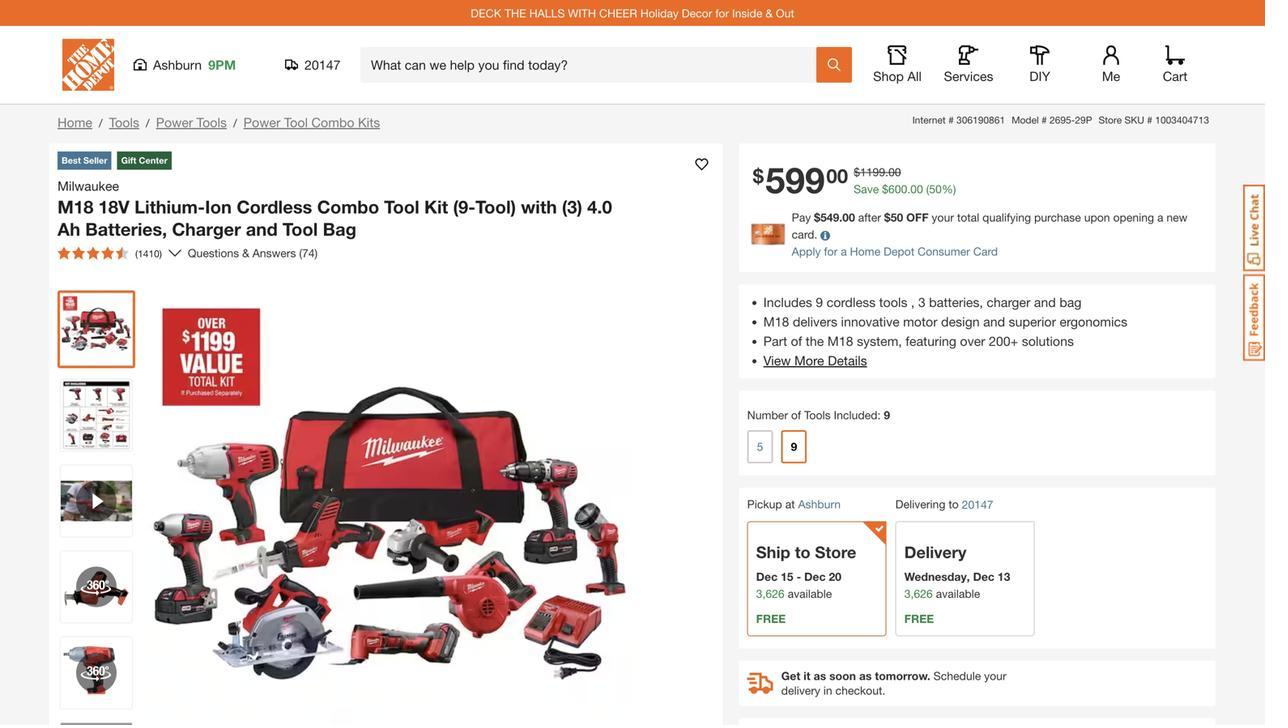 Task type: describe. For each thing, give the bounding box(es) containing it.
diy
[[1030, 68, 1051, 84]]

$ 599 00 $ 1199 . 00 save $ 600 . 00 ( 50 %)
[[753, 158, 956, 201]]

the
[[806, 333, 824, 349]]

apply for a home depot consumer card
[[792, 245, 998, 258]]

2 power from the left
[[244, 115, 281, 130]]

shop
[[874, 68, 904, 84]]

services
[[944, 68, 994, 84]]

total
[[958, 211, 980, 224]]

questions & answers (74)
[[188, 246, 318, 260]]

20
[[829, 570, 842, 583]]

power tool combo kits link
[[244, 115, 380, 130]]

$ right after
[[885, 211, 891, 224]]

delivery wednesday, dec 13 3,626 available
[[905, 542, 1011, 600]]

0 horizontal spatial &
[[242, 246, 249, 260]]

more
[[795, 353, 825, 368]]

9 inside button
[[791, 440, 797, 453]]

1 horizontal spatial home
[[850, 245, 881, 258]]

combo inside milwaukee m18 18v lithium-ion cordless combo tool kit (9-tool) with (3) 4.0 ah batteries, charger and tool bag
[[317, 196, 379, 218]]

of inside includes 9 cordless tools , 3 batteries, charger and bag m18 delivers innovative motor design and superior ergonomics part of the m18 system, featuring over 200+ solutions view more details
[[791, 333, 802, 349]]

batteries,
[[929, 294, 984, 310]]

includes
[[764, 294, 813, 310]]

2 horizontal spatial 9
[[884, 408, 890, 422]]

and inside milwaukee m18 18v lithium-ion cordless combo tool kit (9-tool) with (3) 4.0 ah batteries, charger and tool bag
[[246, 218, 278, 240]]

get it as soon as tomorrow.
[[782, 669, 931, 682]]

schedule your delivery in checkout.
[[782, 669, 1007, 697]]

out
[[776, 6, 795, 20]]

details
[[828, 353, 868, 368]]

free for wednesday,
[[905, 612, 934, 625]]

deck
[[471, 6, 502, 20]]

(1410) link
[[51, 240, 181, 266]]

2 horizontal spatial 00
[[911, 182, 923, 196]]

202196580_s01 image
[[61, 723, 132, 725]]

depot
[[884, 245, 915, 258]]

ergonomics
[[1060, 314, 1128, 329]]

deck the halls with cheer holiday decor for inside & out link
[[471, 6, 795, 20]]

milwaukee m18 18v lithium-ion cordless combo tool kit (9-tool) with (3) 4.0 ah batteries, charger and tool bag
[[58, 178, 612, 240]]

0 horizontal spatial home
[[58, 115, 92, 130]]

qualifying
[[983, 211, 1032, 224]]

2 dec from the left
[[805, 570, 826, 583]]

tools for home
[[109, 115, 139, 130]]

lithium-
[[134, 196, 205, 218]]

store inside ship to store dec 15 - dec 20 3,626 available
[[815, 542, 857, 562]]

3
[[919, 294, 926, 310]]

ship
[[757, 542, 791, 562]]

answers
[[253, 246, 296, 260]]

3 / from the left
[[233, 116, 237, 130]]

new
[[1167, 211, 1188, 224]]

18v
[[98, 196, 130, 218]]

inside
[[732, 6, 763, 20]]

live chat image
[[1244, 185, 1266, 271]]

600
[[889, 182, 908, 196]]

1 # from the left
[[949, 114, 954, 126]]

3,626 inside ship to store dec 15 - dec 20 3,626 available
[[757, 587, 785, 600]]

ashburn button
[[798, 497, 841, 511]]

design
[[941, 314, 980, 329]]

2 as from the left
[[860, 669, 872, 682]]

:
[[878, 408, 881, 422]]

power tools link
[[156, 115, 227, 130]]

cordless
[[237, 196, 312, 218]]

1003404713
[[1156, 114, 1210, 126]]

1 horizontal spatial m18
[[764, 314, 790, 329]]

apply for a home depot consumer card link
[[792, 245, 998, 258]]

20147 button
[[285, 57, 341, 73]]

4.0
[[588, 196, 612, 218]]

ship to store dec 15 - dec 20 3,626 available
[[757, 542, 857, 600]]

opening
[[1114, 211, 1155, 224]]

202196562_s01 image
[[61, 637, 132, 709]]

the home depot logo image
[[62, 39, 114, 91]]

your inside the your total qualifying purchase upon opening a new card.
[[932, 211, 954, 224]]

,
[[911, 294, 915, 310]]

cart
[[1163, 68, 1188, 84]]

0 vertical spatial ashburn
[[153, 57, 202, 73]]

kits
[[358, 115, 380, 130]]

cordless
[[827, 294, 876, 310]]

1 vertical spatial a
[[841, 245, 847, 258]]

after
[[859, 211, 881, 224]]

0 horizontal spatial for
[[716, 6, 729, 20]]

1 vertical spatial tool
[[384, 196, 420, 218]]

ion
[[205, 196, 232, 218]]

(74)
[[299, 246, 318, 260]]

it
[[804, 669, 811, 682]]

wednesday,
[[905, 570, 970, 583]]

bag
[[1060, 294, 1082, 310]]

3 # from the left
[[1148, 114, 1153, 126]]

questions
[[188, 246, 239, 260]]

includes 9 cordless tools , 3 batteries, charger and bag m18 delivers innovative motor design and superior ergonomics part of the m18 system, featuring over 200+ solutions view more details
[[764, 294, 1128, 368]]

deck the halls with cheer holiday decor for inside & out
[[471, 6, 795, 20]]

with
[[568, 6, 596, 20]]

number of tools included : 9
[[748, 408, 890, 422]]

info image
[[821, 231, 831, 240]]

center
[[139, 155, 168, 166]]

superior
[[1009, 314, 1057, 329]]

feedback link image
[[1244, 274, 1266, 361]]

delivering
[[896, 497, 946, 511]]

upon
[[1085, 211, 1111, 224]]

29p
[[1075, 114, 1093, 126]]

view
[[764, 353, 791, 368]]

me
[[1103, 68, 1121, 84]]

me button
[[1086, 45, 1138, 84]]

apply now image
[[752, 224, 792, 245]]

number
[[748, 408, 788, 422]]

milwaukee
[[58, 178, 119, 194]]

system,
[[857, 333, 902, 349]]

internet # 306190861 model # 2695-29p store sku # 1003404713
[[913, 114, 1210, 126]]

a inside the your total qualifying purchase upon opening a new card.
[[1158, 211, 1164, 224]]

2 / from the left
[[146, 116, 150, 130]]

halls
[[530, 6, 565, 20]]

(
[[927, 182, 930, 196]]

200+
[[989, 333, 1019, 349]]

1 dec from the left
[[757, 570, 778, 583]]

available inside ship to store dec 15 - dec 20 3,626 available
[[788, 587, 832, 600]]

306190861
[[957, 114, 1006, 126]]

13
[[998, 570, 1011, 583]]

delivery
[[782, 684, 821, 697]]



Task type: vqa. For each thing, say whether or not it's contained in the screenshot.
first the $ from right
no



Task type: locate. For each thing, give the bounding box(es) containing it.
to left 20147 link
[[949, 497, 959, 511]]

1 horizontal spatial power
[[244, 115, 281, 130]]

your
[[932, 211, 954, 224], [985, 669, 1007, 682]]

2 vertical spatial m18
[[828, 333, 854, 349]]

power
[[156, 115, 193, 130], [244, 115, 281, 130]]

card
[[974, 245, 998, 258]]

tools link
[[109, 115, 139, 130]]

pickup
[[748, 497, 782, 511]]

m18 up part
[[764, 314, 790, 329]]

your right schedule
[[985, 669, 1007, 682]]

2 3,626 from the left
[[905, 587, 933, 600]]

over
[[960, 333, 986, 349]]

home left depot
[[850, 245, 881, 258]]

schedule
[[934, 669, 981, 682]]

1 of from the top
[[791, 333, 802, 349]]

0 horizontal spatial as
[[814, 669, 827, 682]]

50 right 600
[[930, 182, 942, 196]]

as right it
[[814, 669, 827, 682]]

0 vertical spatial .
[[886, 165, 889, 179]]

for
[[716, 6, 729, 20], [824, 245, 838, 258]]

1 horizontal spatial dec
[[805, 570, 826, 583]]

tools down 9pm
[[197, 115, 227, 130]]

1 horizontal spatial .
[[908, 182, 911, 196]]

0 vertical spatial to
[[949, 497, 959, 511]]

of right the number at right
[[792, 408, 801, 422]]

and up superior
[[1035, 294, 1056, 310]]

2 horizontal spatial #
[[1148, 114, 1153, 126]]

3 dec from the left
[[973, 570, 995, 583]]

free down wednesday,
[[905, 612, 934, 625]]

pickup at ashburn
[[748, 497, 841, 511]]

0 vertical spatial &
[[766, 6, 773, 20]]

0 horizontal spatial 9
[[791, 440, 797, 453]]

power right power tools link
[[244, 115, 281, 130]]

0 vertical spatial tool
[[284, 115, 308, 130]]

shop all button
[[872, 45, 924, 84]]

0 horizontal spatial store
[[815, 542, 857, 562]]

. left (
[[908, 182, 911, 196]]

50 left off
[[891, 211, 904, 224]]

2 horizontal spatial tools
[[805, 408, 831, 422]]

diy button
[[1014, 45, 1066, 84]]

$
[[753, 164, 764, 187], [854, 165, 860, 179], [882, 182, 889, 196], [814, 211, 821, 224], [885, 211, 891, 224]]

tool)
[[476, 196, 516, 218]]

milwaukee power tool combo kits 2695 29p 64.0 image
[[61, 294, 132, 365]]

0 vertical spatial combo
[[312, 115, 355, 130]]

0 vertical spatial 9
[[816, 294, 823, 310]]

0 horizontal spatial your
[[932, 211, 954, 224]]

cart link
[[1158, 45, 1193, 84]]

# left 2695-
[[1042, 114, 1047, 126]]

bag
[[323, 218, 357, 240]]

1 horizontal spatial to
[[949, 497, 959, 511]]

1 horizontal spatial 20147
[[962, 498, 994, 511]]

1 vertical spatial to
[[795, 542, 811, 562]]

20147 inside delivering to 20147
[[962, 498, 994, 511]]

3,626 down the 15
[[757, 587, 785, 600]]

store left the sku
[[1099, 114, 1122, 126]]

2695-
[[1050, 114, 1075, 126]]

2 vertical spatial and
[[984, 314, 1006, 329]]

0 vertical spatial home
[[58, 115, 92, 130]]

2 horizontal spatial m18
[[828, 333, 854, 349]]

view more details link
[[764, 353, 868, 368]]

/ right the tools link on the top of the page
[[146, 116, 150, 130]]

2 free from the left
[[905, 612, 934, 625]]

to inside delivering to 20147
[[949, 497, 959, 511]]

1 vertical spatial and
[[1035, 294, 1056, 310]]

1 horizontal spatial /
[[146, 116, 150, 130]]

549.00
[[821, 211, 855, 224]]

0 horizontal spatial m18
[[58, 196, 94, 218]]

available
[[788, 587, 832, 600], [936, 587, 981, 600]]

1 horizontal spatial store
[[1099, 114, 1122, 126]]

9pm
[[208, 57, 236, 73]]

get
[[782, 669, 801, 682]]

of left the
[[791, 333, 802, 349]]

to up - on the right
[[795, 542, 811, 562]]

-
[[797, 570, 801, 583]]

1 horizontal spatial 9
[[816, 294, 823, 310]]

2 horizontal spatial and
[[1035, 294, 1056, 310]]

# right the sku
[[1148, 114, 1153, 126]]

. up 600
[[886, 165, 889, 179]]

1 vertical spatial combo
[[317, 196, 379, 218]]

1 horizontal spatial free
[[905, 612, 934, 625]]

.
[[886, 165, 889, 179], [908, 182, 911, 196]]

2 # from the left
[[1042, 114, 1047, 126]]

1 vertical spatial m18
[[764, 314, 790, 329]]

1 horizontal spatial and
[[984, 314, 1006, 329]]

/ left the tools link on the top of the page
[[99, 116, 103, 130]]

0 horizontal spatial dec
[[757, 570, 778, 583]]

home up best on the top left of page
[[58, 115, 92, 130]]

1 horizontal spatial 3,626
[[905, 587, 933, 600]]

1 vertical spatial your
[[985, 669, 1007, 682]]

delivery
[[905, 542, 967, 562]]

2 vertical spatial 9
[[791, 440, 797, 453]]

1 vertical spatial 9
[[884, 408, 890, 422]]

5371756557001 image
[[61, 465, 132, 537]]

& left answers
[[242, 246, 249, 260]]

# right internet
[[949, 114, 954, 126]]

0 horizontal spatial available
[[788, 587, 832, 600]]

1 as from the left
[[814, 669, 827, 682]]

tools up gift
[[109, 115, 139, 130]]

holiday
[[641, 6, 679, 20]]

1 horizontal spatial available
[[936, 587, 981, 600]]

as
[[814, 669, 827, 682], [860, 669, 872, 682]]

save
[[854, 182, 879, 196]]

free for to
[[757, 612, 786, 625]]

1 horizontal spatial a
[[1158, 211, 1164, 224]]

free
[[757, 612, 786, 625], [905, 612, 934, 625]]

50 inside $ 599 00 $ 1199 . 00 save $ 600 . 00 ( 50 %)
[[930, 182, 942, 196]]

dec left the 15
[[757, 570, 778, 583]]

$ right save
[[882, 182, 889, 196]]

store up 20 at right
[[815, 542, 857, 562]]

15
[[781, 570, 794, 583]]

00 left (
[[911, 182, 923, 196]]

9
[[816, 294, 823, 310], [884, 408, 890, 422], [791, 440, 797, 453]]

consumer
[[918, 245, 971, 258]]

0 horizontal spatial .
[[886, 165, 889, 179]]

the
[[505, 6, 526, 20]]

and up questions & answers (74)
[[246, 218, 278, 240]]

seller
[[83, 155, 107, 166]]

home / tools / power tools / power tool combo kits
[[58, 115, 380, 130]]

0 vertical spatial store
[[1099, 114, 1122, 126]]

featuring
[[906, 333, 957, 349]]

a down 549.00
[[841, 245, 847, 258]]

0 horizontal spatial /
[[99, 116, 103, 130]]

home link
[[58, 115, 92, 130]]

5 button
[[748, 430, 773, 463]]

ashburn right 'at'
[[798, 497, 841, 511]]

3,626
[[757, 587, 785, 600], [905, 587, 933, 600]]

to for 20147
[[949, 497, 959, 511]]

9 inside includes 9 cordless tools , 3 batteries, charger and bag m18 delivers innovative motor design and superior ergonomics part of the m18 system, featuring over 200+ solutions view more details
[[816, 294, 823, 310]]

card.
[[792, 228, 818, 241]]

tool down 20147 "button"
[[284, 115, 308, 130]]

power up center
[[156, 115, 193, 130]]

motor
[[904, 314, 938, 329]]

0 vertical spatial and
[[246, 218, 278, 240]]

1 horizontal spatial &
[[766, 6, 773, 20]]

0 vertical spatial a
[[1158, 211, 1164, 224]]

delivering to 20147
[[896, 497, 994, 511]]

2 horizontal spatial /
[[233, 116, 237, 130]]

& left the out on the top of the page
[[766, 6, 773, 20]]

1 vertical spatial home
[[850, 245, 881, 258]]

your left total
[[932, 211, 954, 224]]

1 horizontal spatial for
[[824, 245, 838, 258]]

free down the 15
[[757, 612, 786, 625]]

1 vertical spatial of
[[792, 408, 801, 422]]

0 horizontal spatial 3,626
[[757, 587, 785, 600]]

gift
[[121, 155, 136, 166]]

1 3,626 from the left
[[757, 587, 785, 600]]

and up 200+
[[984, 314, 1006, 329]]

0 horizontal spatial a
[[841, 245, 847, 258]]

1 horizontal spatial 50
[[930, 182, 942, 196]]

0 horizontal spatial ashburn
[[153, 57, 202, 73]]

m18 up 'ah'
[[58, 196, 94, 218]]

available inside delivery wednesday, dec 13 3,626 available
[[936, 587, 981, 600]]

tomorrow.
[[875, 669, 931, 682]]

1 power from the left
[[156, 115, 193, 130]]

2 horizontal spatial dec
[[973, 570, 995, 583]]

1 horizontal spatial as
[[860, 669, 872, 682]]

9 right :
[[884, 408, 890, 422]]

1 horizontal spatial 00
[[889, 165, 901, 179]]

00 left save
[[827, 164, 848, 187]]

shop all
[[874, 68, 922, 84]]

0 vertical spatial your
[[932, 211, 954, 224]]

&
[[766, 6, 773, 20], [242, 246, 249, 260]]

4.5 stars image
[[58, 247, 129, 260]]

innovative
[[841, 314, 900, 329]]

to inside ship to store dec 15 - dec 20 3,626 available
[[795, 542, 811, 562]]

$ right the pay
[[814, 211, 821, 224]]

0 horizontal spatial to
[[795, 542, 811, 562]]

dec right - on the right
[[805, 570, 826, 583]]

0 horizontal spatial tools
[[109, 115, 139, 130]]

tool left kit
[[384, 196, 420, 218]]

00 up 600
[[889, 165, 901, 179]]

1 / from the left
[[99, 116, 103, 130]]

tool
[[284, 115, 308, 130], [384, 196, 420, 218], [283, 218, 318, 240]]

combo up bag
[[317, 196, 379, 218]]

tool up (74)
[[283, 218, 318, 240]]

and
[[246, 218, 278, 240], [1035, 294, 1056, 310], [984, 314, 1006, 329]]

2 of from the top
[[792, 408, 801, 422]]

1 free from the left
[[757, 612, 786, 625]]

$ left 599
[[753, 164, 764, 187]]

dec left 13
[[973, 570, 995, 583]]

1 vertical spatial store
[[815, 542, 857, 562]]

combo left the kits at left
[[312, 115, 355, 130]]

a left the new
[[1158, 211, 1164, 224]]

1 available from the left
[[788, 587, 832, 600]]

best
[[62, 155, 81, 166]]

9 up delivers
[[816, 294, 823, 310]]

0 horizontal spatial 00
[[827, 164, 848, 187]]

1 horizontal spatial tools
[[197, 115, 227, 130]]

purchase
[[1035, 211, 1082, 224]]

(3)
[[562, 196, 583, 218]]

0 vertical spatial 50
[[930, 182, 942, 196]]

ah
[[58, 218, 80, 240]]

What can we help you find today? search field
[[371, 48, 816, 82]]

0 vertical spatial of
[[791, 333, 802, 349]]

at
[[786, 497, 795, 511]]

available down wednesday,
[[936, 587, 981, 600]]

20147 inside "button"
[[305, 57, 341, 73]]

1 vertical spatial for
[[824, 245, 838, 258]]

0 horizontal spatial free
[[757, 612, 786, 625]]

(1410) button
[[51, 240, 168, 266]]

0 horizontal spatial 50
[[891, 211, 904, 224]]

1 vertical spatial 50
[[891, 211, 904, 224]]

3,626 down wednesday,
[[905, 587, 933, 600]]

dec inside delivery wednesday, dec 13 3,626 available
[[973, 570, 995, 583]]

0 vertical spatial 20147
[[305, 57, 341, 73]]

/ right power tools link
[[233, 116, 237, 130]]

5
[[757, 440, 764, 453]]

0 vertical spatial for
[[716, 6, 729, 20]]

0 horizontal spatial and
[[246, 218, 278, 240]]

202196547_s01 image
[[61, 551, 132, 623]]

1 horizontal spatial your
[[985, 669, 1007, 682]]

9 button
[[781, 430, 807, 463]]

pay $ 549.00 after $ 50 off
[[792, 211, 929, 224]]

1 vertical spatial .
[[908, 182, 911, 196]]

ashburn 9pm
[[153, 57, 236, 73]]

599
[[766, 158, 825, 201]]

to for store
[[795, 542, 811, 562]]

0 horizontal spatial power
[[156, 115, 193, 130]]

for left inside
[[716, 6, 729, 20]]

20147 right 'delivering'
[[962, 498, 994, 511]]

2 vertical spatial tool
[[283, 218, 318, 240]]

0 horizontal spatial 20147
[[305, 57, 341, 73]]

1 horizontal spatial ashburn
[[798, 497, 841, 511]]

0 horizontal spatial #
[[949, 114, 954, 126]]

9 right 5
[[791, 440, 797, 453]]

1 vertical spatial &
[[242, 246, 249, 260]]

tools for number
[[805, 408, 831, 422]]

2 available from the left
[[936, 587, 981, 600]]

1 horizontal spatial #
[[1042, 114, 1047, 126]]

1 vertical spatial ashburn
[[798, 497, 841, 511]]

delivers
[[793, 314, 838, 329]]

your inside schedule your delivery in checkout.
[[985, 669, 1007, 682]]

included
[[834, 408, 878, 422]]

1 vertical spatial 20147
[[962, 498, 994, 511]]

0 vertical spatial m18
[[58, 196, 94, 218]]

as up checkout.
[[860, 669, 872, 682]]

for down info image on the top of page
[[824, 245, 838, 258]]

charger
[[172, 218, 241, 240]]

m18 up 'details'
[[828, 333, 854, 349]]

20147 up power tool combo kits link
[[305, 57, 341, 73]]

tools
[[109, 115, 139, 130], [197, 115, 227, 130], [805, 408, 831, 422]]

3,626 inside delivery wednesday, dec 13 3,626 available
[[905, 587, 933, 600]]

#
[[949, 114, 954, 126], [1042, 114, 1047, 126], [1148, 114, 1153, 126]]

gift center
[[121, 155, 168, 166]]

apply
[[792, 245, 821, 258]]

/
[[99, 116, 103, 130], [146, 116, 150, 130], [233, 116, 237, 130]]

ashburn left 9pm
[[153, 57, 202, 73]]

m18 inside milwaukee m18 18v lithium-ion cordless combo tool kit (9-tool) with (3) 4.0 ah batteries, charger and tool bag
[[58, 196, 94, 218]]

decor
[[682, 6, 713, 20]]

m18
[[58, 196, 94, 218], [764, 314, 790, 329], [828, 333, 854, 349]]

dec
[[757, 570, 778, 583], [805, 570, 826, 583], [973, 570, 995, 583]]

soon
[[830, 669, 856, 682]]

$ up save
[[854, 165, 860, 179]]

available down - on the right
[[788, 587, 832, 600]]

tools left included on the right of the page
[[805, 408, 831, 422]]

milwaukee power tool combo kits 2695 29p e1.1 image
[[61, 380, 132, 451]]



